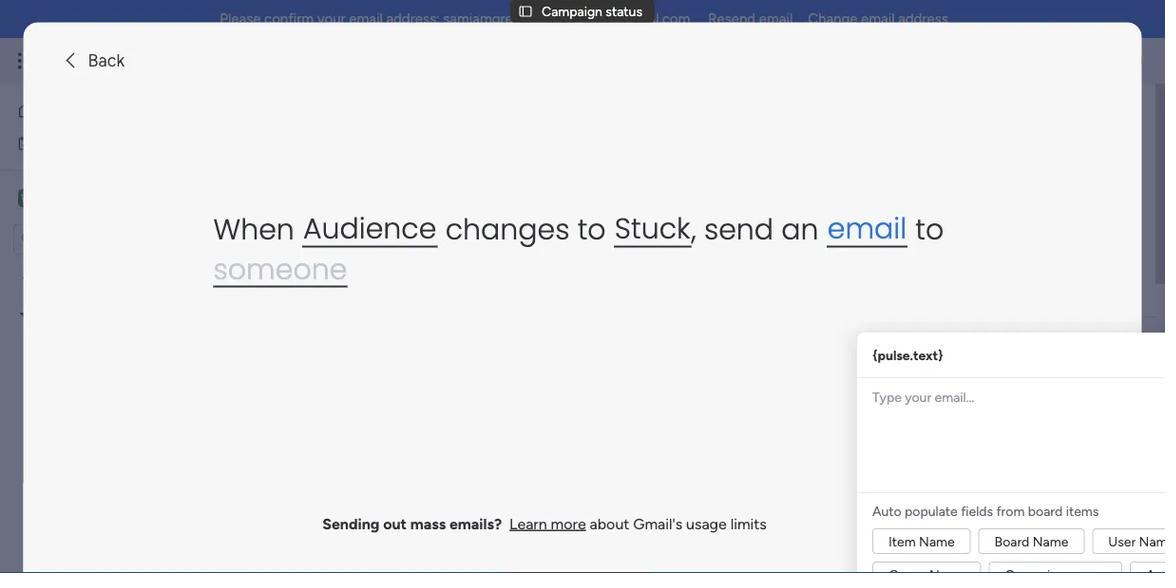 Task type: locate. For each thing, give the bounding box(es) containing it.
to
[[578, 209, 606, 249], [916, 209, 944, 249], [402, 285, 419, 309]]

1 horizontal spatial name
[[1033, 533, 1069, 549]]

1 vertical spatial audience field
[[886, 525, 952, 546]]

when audience changes to stuck , send an email to someone
[[213, 208, 944, 289]]

ham
[[143, 274, 171, 290]]

v2 search image
[[412, 222, 426, 244]]

new
[[296, 225, 323, 241]]

my work button
[[11, 128, 204, 158]]

email right an
[[828, 208, 907, 248]]

campaign inside field
[[595, 527, 655, 544]]

board name
[[995, 533, 1069, 549]]

change email address
[[808, 10, 948, 28]]

2 goal field from the top
[[1064, 525, 1101, 546]]

make
[[503, 285, 553, 309]]

filter
[[612, 225, 642, 241]]

owner
[[659, 527, 696, 544]]

name down populate
[[919, 533, 955, 549]]

0 vertical spatial goal
[[1069, 326, 1096, 342]]

campaign for campaign status
[[542, 3, 603, 19]]

select product image
[[17, 51, 36, 70]]

campaign
[[542, 3, 603, 19], [595, 527, 655, 544]]

an
[[782, 209, 819, 249]]

limits
[[731, 515, 767, 533]]

1 vertical spatial goal field
[[1064, 525, 1101, 546]]

please
[[220, 10, 261, 28]]

0 vertical spatial audience
[[303, 208, 437, 248]]

resend email link
[[708, 10, 793, 28]]

out
[[383, 515, 407, 533]]

green
[[45, 274, 81, 290]]

list box
[[0, 262, 242, 573]]

of
[[640, 285, 656, 309]]

most
[[590, 285, 635, 309]]

send
[[704, 209, 774, 249]]

fields
[[961, 503, 993, 519]]

0 vertical spatial goal field
[[1064, 324, 1101, 345]]

goal
[[1069, 326, 1096, 342], [1069, 527, 1096, 544]]

changes
[[445, 209, 570, 249]]

1 horizontal spatial item
[[435, 527, 463, 543]]

emails?
[[450, 515, 502, 533]]

,
[[691, 209, 696, 249]]

audience
[[303, 208, 437, 248], [890, 326, 947, 342], [890, 527, 947, 544]]

change email address link
[[808, 10, 948, 28]]

1 vertical spatial goal
[[1069, 527, 1096, 544]]

resend
[[708, 10, 756, 28]]

Goal field
[[1064, 324, 1101, 345], [1064, 525, 1101, 546]]

public board image
[[41, 370, 59, 388]]

workspace selection element
[[18, 187, 167, 211]]

my
[[42, 135, 60, 151]]

person
[[524, 225, 564, 241]]

1 name from the left
[[919, 533, 955, 549]]

campaign left owner
[[595, 527, 655, 544]]

item
[[327, 225, 354, 241], [435, 527, 463, 543], [889, 533, 916, 549]]

name down board
[[1033, 533, 1069, 549]]

email right your
[[349, 10, 383, 28]]

auto
[[873, 503, 902, 519]]

email right resend
[[759, 10, 793, 28]]

address:
[[386, 10, 440, 28]]

few tips to help you make the most of this template :)
[[327, 285, 794, 309]]

board
[[995, 533, 1030, 549]]

please confirm your email address: samiamgreeneggsnham27@gmail.com
[[220, 10, 690, 28]]

0 vertical spatial audience field
[[886, 324, 952, 345]]

campaign status
[[542, 3, 642, 19]]

marketing
[[69, 307, 129, 323]]

1 goal from the top
[[1069, 326, 1096, 342]]

item down auto
[[889, 533, 916, 549]]

address
[[898, 10, 948, 28]]

template
[[697, 285, 777, 309]]

name for item name
[[919, 533, 955, 549]]

more
[[551, 515, 586, 533]]

usage
[[686, 515, 727, 533]]

workspace image
[[18, 188, 37, 209]]

Search in workspace field
[[40, 228, 159, 250]]

about
[[590, 515, 630, 533]]

0 horizontal spatial name
[[919, 533, 955, 549]]

campaign left status
[[542, 3, 603, 19]]

populate
[[905, 503, 958, 519]]

2 horizontal spatial to
[[916, 209, 944, 249]]

item right "new" at top
[[327, 225, 354, 241]]

2 name from the left
[[1033, 533, 1069, 549]]

1 horizontal spatial to
[[578, 209, 606, 249]]

0 horizontal spatial item
[[327, 225, 354, 241]]

0 vertical spatial campaign
[[542, 3, 603, 19]]

board
[[1028, 503, 1063, 519]]

2 horizontal spatial item
[[889, 533, 916, 549]]

option
[[0, 265, 242, 269]]

name
[[919, 533, 955, 549], [1033, 533, 1069, 549]]

hide button
[[750, 218, 820, 248]]

to inside field
[[402, 285, 419, 309]]

0 horizontal spatial to
[[402, 285, 419, 309]]

1 vertical spatial campaign
[[595, 527, 655, 544]]

my work
[[42, 135, 92, 151]]

item inside button
[[327, 225, 354, 241]]

2 vertical spatial audience
[[890, 527, 947, 544]]

email
[[349, 10, 383, 28], [759, 10, 793, 28], [861, 10, 895, 28], [828, 208, 907, 248]]

sam's workspace button
[[13, 182, 189, 214]]

Audience field
[[886, 324, 952, 345], [886, 525, 952, 546]]

item right out
[[435, 527, 463, 543]]

sort button
[[677, 218, 744, 248]]

back
[[88, 50, 125, 70]]

nam
[[1139, 533, 1165, 549]]

list box containing green eggs and ham
[[0, 262, 242, 573]]

person button
[[493, 218, 576, 248]]

1 vertical spatial audience
[[890, 326, 947, 342]]

2 goal from the top
[[1069, 527, 1096, 544]]

your
[[317, 10, 346, 28]]

gmail's
[[633, 515, 683, 533]]

sending out mass emails? learn more about gmail's usage limits
[[322, 515, 767, 533]]

mass
[[410, 515, 446, 533]]



Task type: vqa. For each thing, say whether or not it's contained in the screenshot.
Account
yes



Task type: describe. For each thing, give the bounding box(es) containing it.
item for item name
[[889, 533, 916, 549]]

caret down image
[[20, 308, 28, 321]]

home button
[[11, 95, 204, 125]]

you
[[467, 285, 499, 309]]

confirm
[[264, 10, 314, 28]]

1 audience field from the top
[[886, 324, 952, 345]]

user nam
[[1109, 533, 1165, 549]]

1 goal field from the top
[[1064, 324, 1101, 345]]

sam green image
[[1112, 46, 1142, 76]]

sort
[[707, 225, 733, 241]]

goal for 2nd goal field
[[1069, 527, 1096, 544]]

2 audience field from the top
[[886, 525, 952, 546]]

email
[[34, 307, 66, 323]]

auto populate fields from board items
[[873, 503, 1099, 519]]

and
[[118, 274, 140, 290]]

sam's
[[44, 189, 85, 207]]

learn
[[510, 515, 547, 533]]

tips
[[365, 285, 397, 309]]

name for board name
[[1033, 533, 1069, 549]]

from
[[996, 503, 1025, 519]]

monday button
[[49, 36, 303, 86]]

help
[[424, 285, 462, 309]]

this
[[661, 285, 692, 309]]

email marketing
[[34, 307, 129, 323]]

Account field
[[755, 525, 816, 546]]

new item
[[296, 225, 354, 241]]

filter button
[[581, 218, 671, 248]]

Search field
[[426, 220, 483, 246]]

learn more link
[[510, 515, 586, 533]]

green eggs and ham
[[45, 274, 171, 290]]

the
[[558, 285, 586, 309]]

arrow down image
[[649, 221, 671, 244]]

status
[[606, 3, 642, 19]]

Type your email... text field
[[873, 386, 1165, 485]]

work
[[63, 135, 92, 151]]

stuck
[[615, 208, 690, 248]]

item for item
[[435, 527, 463, 543]]

user
[[1109, 533, 1136, 549]]

account
[[760, 527, 811, 544]]

samiamgreeneggsnham27@gmail.com
[[443, 10, 690, 28]]

public board image
[[41, 338, 59, 356]]

workspace image
[[21, 188, 34, 209]]

:)
[[782, 285, 794, 309]]

email right change on the right top of the page
[[861, 10, 895, 28]]

campaign for campaign owner
[[595, 527, 655, 544]]

few
[[327, 285, 361, 309]]

Type your subject text field
[[857, 333, 1165, 378]]

audience for first audience field from the top
[[890, 326, 947, 342]]

sam's workspace
[[44, 189, 165, 207]]

hide
[[780, 225, 809, 241]]

change
[[808, 10, 858, 28]]

email inside when audience changes to stuck , send an email to someone
[[828, 208, 907, 248]]

resend email
[[708, 10, 793, 28]]

home
[[44, 102, 80, 118]]

Campaign owner field
[[590, 525, 701, 546]]

audience inside when audience changes to stuck , send an email to someone
[[303, 208, 437, 248]]

back button
[[54, 45, 132, 76]]

eggs
[[85, 274, 114, 290]]

angle down image
[[371, 226, 380, 240]]

workspace
[[88, 189, 165, 207]]

someone
[[213, 249, 347, 289]]

item name
[[889, 533, 955, 549]]

campaign owner
[[595, 527, 696, 544]]

Few tips to help you make the most of this template :) field
[[322, 285, 799, 310]]

audience for 2nd audience field from the top of the page
[[890, 527, 947, 544]]

new item button
[[288, 218, 361, 248]]

monday
[[85, 50, 150, 71]]

goal for second goal field from the bottom of the page
[[1069, 326, 1096, 342]]

sending
[[322, 515, 380, 533]]

items
[[1066, 503, 1099, 519]]

when
[[213, 209, 294, 249]]



